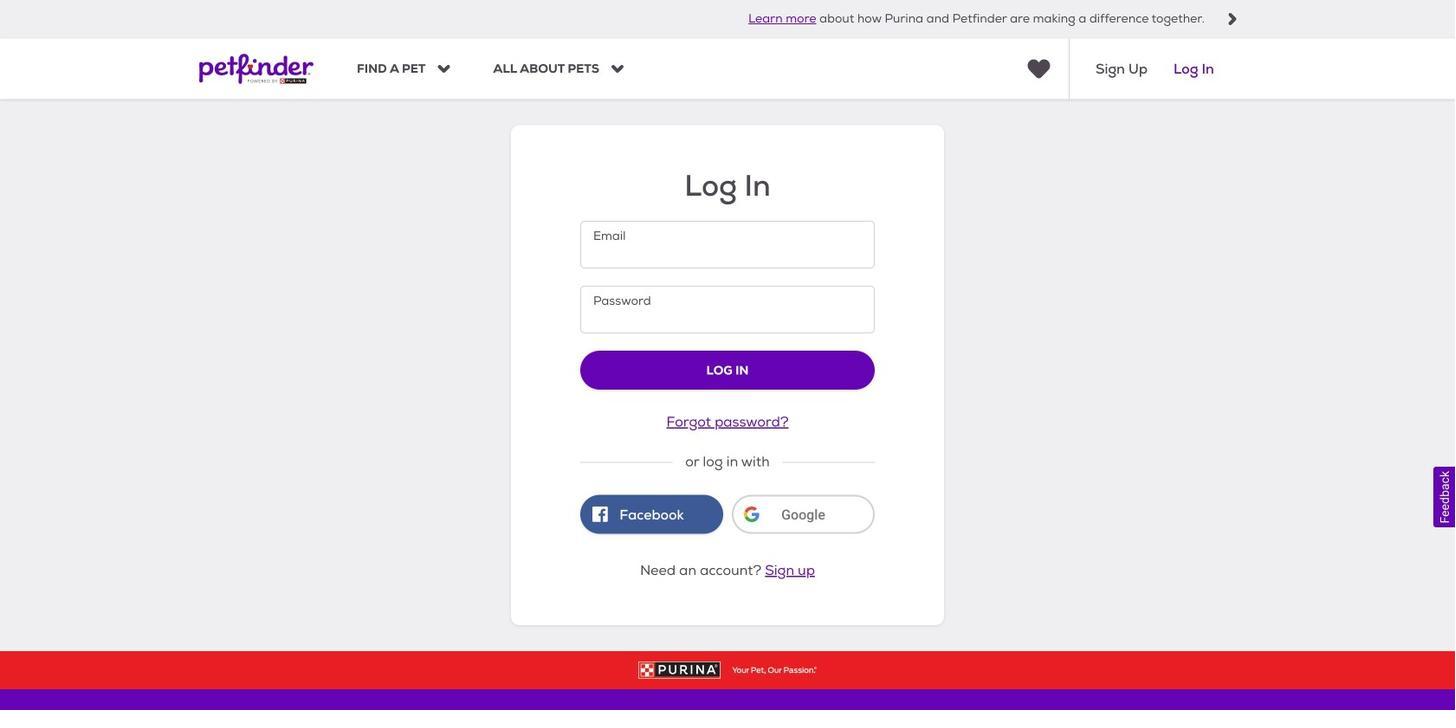 Task type: locate. For each thing, give the bounding box(es) containing it.
None email field
[[580, 221, 875, 269]]

footer
[[0, 651, 1455, 710]]

petfinder home image
[[199, 38, 314, 99]]

None password field
[[580, 286, 875, 334]]



Task type: describe. For each thing, give the bounding box(es) containing it.
purina your pet, our passion image
[[0, 662, 1455, 679]]



Task type: vqa. For each thing, say whether or not it's contained in the screenshot.
"Petfinder Home" image
yes



